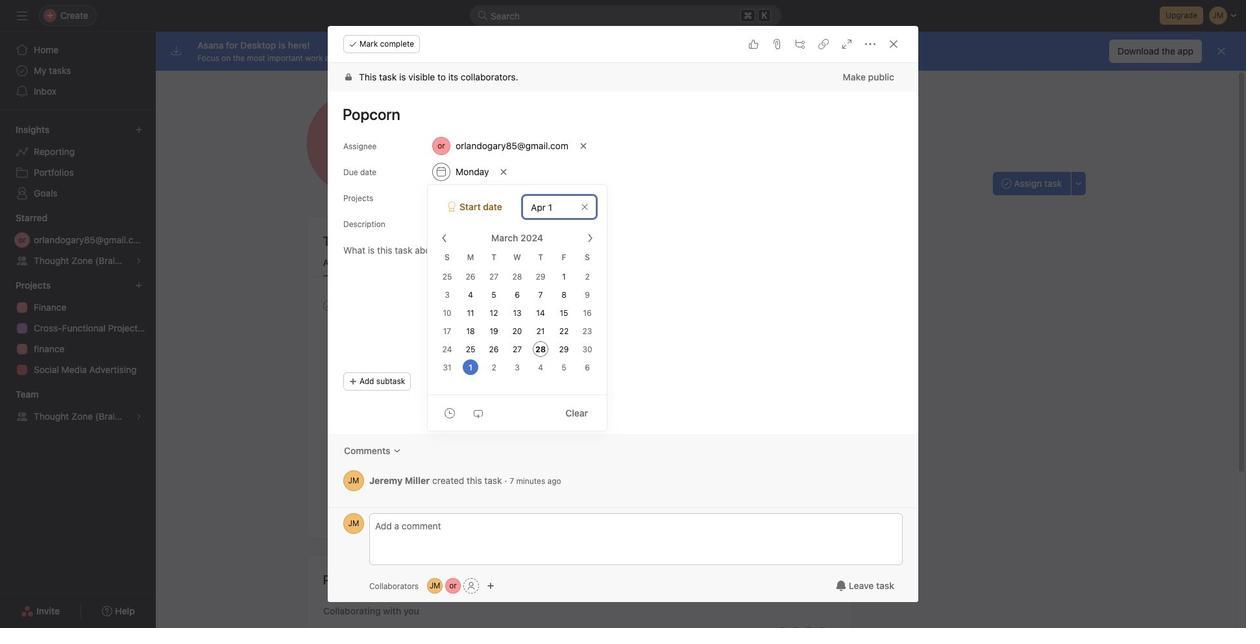 Task type: locate. For each thing, give the bounding box(es) containing it.
main content
[[328, 63, 919, 508]]

1 horizontal spatial add or remove collaborators image
[[445, 578, 461, 594]]

add subtask image
[[795, 39, 806, 49]]

open user profile image
[[343, 514, 364, 534]]

set to repeat image
[[473, 408, 484, 418]]

add or remove collaborators image
[[427, 578, 443, 594], [445, 578, 461, 594]]

previous month image
[[440, 233, 450, 243]]

projects element
[[0, 274, 156, 383]]

add or remove collaborators image
[[487, 582, 495, 590]]

starred element
[[0, 206, 156, 274]]

Task Name text field
[[334, 99, 903, 129]]

copy task link image
[[819, 39, 829, 49]]

dismiss image
[[1217, 46, 1227, 56]]

popcorn dialog
[[328, 26, 919, 603]]

0 horizontal spatial add or remove collaborators image
[[427, 578, 443, 594]]



Task type: vqa. For each thing, say whether or not it's contained in the screenshot.
Open user profile image in the left of the page
yes



Task type: describe. For each thing, give the bounding box(es) containing it.
insights element
[[0, 118, 156, 206]]

mark complete image
[[320, 298, 336, 313]]

close task pane image
[[889, 39, 899, 49]]

full screen image
[[842, 39, 852, 49]]

0 likes. click to like this task image
[[749, 39, 759, 49]]

more actions for this task image
[[865, 39, 876, 49]]

2 add or remove collaborators image from the left
[[445, 578, 461, 594]]

tasks tabs tab list
[[307, 256, 852, 277]]

clear due date image
[[581, 203, 589, 211]]

hide sidebar image
[[17, 10, 27, 21]]

clear due date image
[[500, 168, 508, 176]]

global element
[[0, 32, 156, 110]]

1 add or remove collaborators image from the left
[[427, 578, 443, 594]]

attachments: add a file to this task, popcorn image
[[772, 39, 782, 49]]

add time image
[[445, 408, 455, 418]]

Due date text field
[[523, 195, 597, 219]]

Mark complete checkbox
[[320, 298, 336, 313]]

teams element
[[0, 383, 156, 430]]

comments image
[[393, 447, 401, 455]]

remove assignee image
[[580, 142, 587, 150]]

prominent image
[[478, 10, 488, 21]]

next month image
[[585, 233, 595, 243]]

open user profile image
[[343, 471, 364, 491]]



